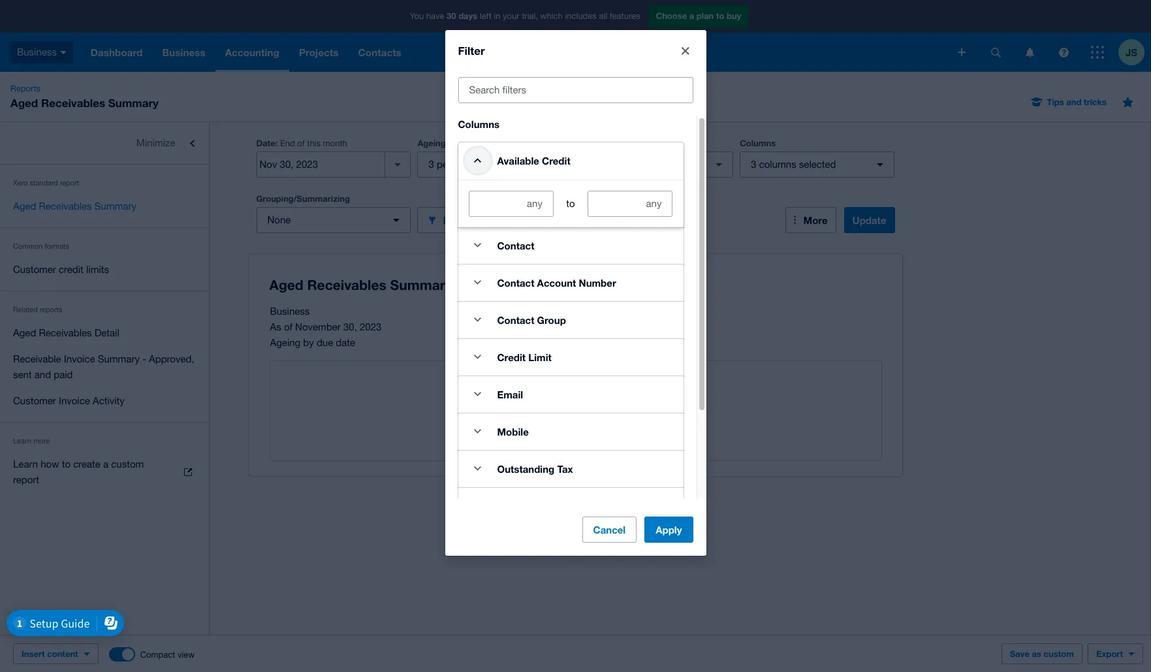 Task type: locate. For each thing, give the bounding box(es) containing it.
1 horizontal spatial and
[[1067, 97, 1082, 107]]

expand image down filter button
[[465, 270, 491, 296]]

of left this
[[298, 139, 305, 148]]

0 horizontal spatial a
[[103, 459, 109, 470]]

1 vertical spatial aged
[[13, 201, 36, 212]]

1 vertical spatial report
[[13, 474, 39, 485]]

1 horizontal spatial custom
[[1044, 649, 1075, 659]]

november
[[295, 321, 341, 333]]

aged down related
[[13, 327, 36, 338]]

to inside learn how to create a custom report
[[62, 459, 71, 470]]

grouping/summarizing
[[256, 193, 350, 204]]

0 horizontal spatial 3
[[429, 159, 434, 170]]

days
[[459, 11, 478, 21]]

summary for invoice
[[98, 353, 140, 365]]

contact left 'group'
[[498, 314, 535, 326]]

aged down xero
[[13, 201, 36, 212]]

:
[[275, 138, 278, 148]]

1 horizontal spatial 30
[[484, 159, 495, 170]]

receivables down reports link
[[41, 96, 105, 110]]

plan
[[697, 11, 714, 21]]

0 vertical spatial filter
[[458, 44, 485, 57]]

expand image left the outstanding
[[465, 456, 491, 482]]

business inside business as of november 30, 2023 ageing by due date
[[270, 306, 310, 317]]

update button
[[844, 207, 895, 233]]

columns
[[760, 159, 797, 170]]

svg image inside business popup button
[[60, 51, 67, 54]]

0 vertical spatial custom
[[111, 459, 144, 470]]

3 columns selected
[[751, 159, 837, 170]]

report up aged receivables summary
[[60, 179, 79, 187]]

close image
[[673, 38, 699, 64]]

as
[[270, 321, 281, 333]]

invoice down paid on the bottom left
[[59, 395, 90, 406]]

0 vertical spatial of
[[298, 139, 305, 148]]

30,
[[344, 321, 357, 333]]

1 expand image from the top
[[465, 270, 491, 296]]

1 customer from the top
[[13, 264, 56, 275]]

expand image for contact group
[[465, 307, 491, 333]]

Search filters field
[[459, 78, 693, 102]]

filter down periods
[[443, 214, 467, 226]]

tips and tricks button
[[1024, 91, 1115, 112]]

invoice inside receivable invoice summary - approved, sent and paid
[[64, 353, 95, 365]]

compact view
[[140, 650, 195, 660]]

summary left - at bottom left
[[98, 353, 140, 365]]

standard
[[30, 179, 58, 187]]

all
[[599, 11, 608, 21]]

2 vertical spatial of
[[284, 321, 293, 333]]

30
[[447, 11, 456, 21], [484, 159, 495, 170]]

summary down minimize button
[[95, 201, 137, 212]]

1 vertical spatial 30
[[484, 159, 495, 170]]

any number field down day
[[469, 191, 553, 216]]

ageing by
[[579, 138, 620, 148]]

4 expand image from the top
[[465, 381, 491, 408]]

1 horizontal spatial 3
[[751, 159, 757, 170]]

1 vertical spatial invoice
[[59, 395, 90, 406]]

any number field
[[469, 191, 553, 216], [589, 191, 673, 216]]

minimize button
[[0, 130, 209, 156]]

0 vertical spatial summary
[[108, 96, 159, 110]]

1 contact from the top
[[498, 240, 535, 251]]

business for business as of november 30, 2023 ageing by due date
[[270, 306, 310, 317]]

show
[[578, 418, 601, 429]]

receivables down reports
[[39, 327, 92, 338]]

aged for aged receivables summary
[[13, 201, 36, 212]]

1 vertical spatial receivables
[[39, 201, 92, 212]]

expand image
[[465, 232, 491, 259], [465, 307, 491, 333], [465, 344, 491, 370], [465, 381, 491, 408], [465, 419, 491, 445]]

credit right available
[[542, 155, 571, 166]]

date
[[336, 337, 355, 348]]

compact
[[140, 650, 175, 660]]

summary inside receivable invoice summary - approved, sent and paid
[[98, 353, 140, 365]]

navigation
[[81, 33, 949, 72]]

filter down days
[[458, 44, 485, 57]]

choose a plan to buy
[[656, 11, 742, 21]]

30 left day
[[484, 159, 495, 170]]

minimize
[[136, 137, 175, 148]]

create
[[73, 459, 101, 470]]

2 vertical spatial contact
[[498, 314, 535, 326]]

1 expand image from the top
[[465, 232, 491, 259]]

1 learn from the top
[[13, 437, 31, 445]]

limit
[[529, 351, 552, 363]]

report down learn more
[[13, 474, 39, 485]]

learn inside learn how to create a custom report
[[13, 459, 38, 470]]

date : end of this month
[[256, 138, 347, 148]]

business for business
[[17, 46, 57, 57]]

0 vertical spatial columns
[[458, 118, 500, 130]]

contact
[[498, 240, 535, 251], [498, 277, 535, 289], [498, 314, 535, 326]]

0 horizontal spatial report
[[13, 474, 39, 485]]

export button
[[1089, 644, 1144, 664]]

any number field down by on the right of page
[[589, 191, 673, 216]]

features
[[610, 11, 641, 21]]

2023
[[360, 321, 382, 333]]

3 periods of 30 day button
[[418, 152, 573, 178]]

custom right create
[[111, 459, 144, 470]]

2 customer from the top
[[13, 395, 56, 406]]

0 horizontal spatial business
[[17, 46, 57, 57]]

1 horizontal spatial business
[[270, 306, 310, 317]]

a right create
[[103, 459, 109, 470]]

1 horizontal spatial a
[[690, 11, 695, 21]]

customer down common formats
[[13, 264, 56, 275]]

0 vertical spatial learn
[[13, 437, 31, 445]]

ageing left by on the right of page
[[579, 138, 607, 148]]

1 vertical spatial filter
[[443, 214, 467, 226]]

0 horizontal spatial and
[[34, 369, 51, 380]]

js banner
[[0, 0, 1152, 72]]

and inside receivable invoice summary - approved, sent and paid
[[34, 369, 51, 380]]

mobile
[[498, 426, 529, 438]]

3 left columns
[[751, 159, 757, 170]]

0 vertical spatial aged
[[10, 96, 38, 110]]

0 vertical spatial credit
[[542, 155, 571, 166]]

to inside filter dialog
[[567, 198, 575, 209]]

3 contact from the top
[[498, 314, 535, 326]]

svg image
[[1092, 46, 1105, 59], [1026, 47, 1035, 57], [958, 48, 966, 56]]

2 learn from the top
[[13, 459, 38, 470]]

your
[[503, 11, 520, 21]]

1 vertical spatial custom
[[1044, 649, 1075, 659]]

0 vertical spatial and
[[1067, 97, 1082, 107]]

customer down sent
[[13, 395, 56, 406]]

customer for customer credit limits
[[13, 264, 56, 275]]

2 horizontal spatial ageing
[[579, 138, 607, 148]]

to
[[717, 11, 725, 21], [567, 198, 575, 209], [566, 418, 575, 429], [62, 459, 71, 470]]

contact down filter button
[[498, 240, 535, 251]]

by
[[610, 138, 620, 148]]

aged receivables detail
[[13, 327, 119, 338]]

a
[[690, 11, 695, 21], [103, 459, 109, 470]]

0 horizontal spatial credit
[[498, 351, 526, 363]]

receivables down xero standard report
[[39, 201, 92, 212]]

0 vertical spatial customer
[[13, 264, 56, 275]]

0 vertical spatial business
[[17, 46, 57, 57]]

3 expand image from the top
[[465, 344, 491, 370]]

outstanding tax
[[498, 463, 573, 475]]

of inside business as of november 30, 2023 ageing by due date
[[284, 321, 293, 333]]

and right tips
[[1067, 97, 1082, 107]]

learn for learn how to create a custom report
[[13, 459, 38, 470]]

1 vertical spatial learn
[[13, 459, 38, 470]]

2 vertical spatial summary
[[98, 353, 140, 365]]

0 horizontal spatial custom
[[111, 459, 144, 470]]

0 vertical spatial receivables
[[41, 96, 105, 110]]

have
[[426, 11, 445, 21]]

2 3 from the left
[[751, 159, 757, 170]]

1 horizontal spatial any number field
[[589, 191, 673, 216]]

expand image for contact
[[465, 270, 491, 296]]

0 horizontal spatial ageing
[[270, 337, 301, 348]]

business up "reports" on the left top of the page
[[17, 46, 57, 57]]

learn
[[13, 437, 31, 445], [13, 459, 38, 470]]

1 vertical spatial of
[[473, 159, 481, 170]]

1 vertical spatial summary
[[95, 201, 137, 212]]

common formats
[[13, 242, 69, 250]]

summary up minimize
[[108, 96, 159, 110]]

tricks
[[1085, 97, 1107, 107]]

summary
[[108, 96, 159, 110], [95, 201, 137, 212], [98, 353, 140, 365]]

and down receivable
[[34, 369, 51, 380]]

detail
[[95, 327, 119, 338]]

learn down learn more
[[13, 459, 38, 470]]

invoice for receivable
[[64, 353, 95, 365]]

2 horizontal spatial of
[[473, 159, 481, 170]]

1 vertical spatial customer
[[13, 395, 56, 406]]

business up as on the top
[[270, 306, 310, 317]]

apply button
[[645, 517, 694, 543]]

a left plan
[[690, 11, 695, 21]]

0 vertical spatial contact
[[498, 240, 535, 251]]

business
[[17, 46, 57, 57], [270, 306, 310, 317]]

ageing periods
[[418, 138, 479, 148]]

expand image
[[465, 270, 491, 296], [465, 456, 491, 482]]

3 for 3 columns selected
[[751, 159, 757, 170]]

ageing down as on the top
[[270, 337, 301, 348]]

customer invoice activity
[[13, 395, 125, 406]]

1 horizontal spatial columns
[[740, 138, 776, 148]]

aged receivables summary link
[[0, 193, 209, 220]]

receivables inside reports aged receivables summary
[[41, 96, 105, 110]]

1 horizontal spatial of
[[298, 139, 305, 148]]

columns up periods
[[458, 118, 500, 130]]

summary inside reports aged receivables summary
[[108, 96, 159, 110]]

business as of november 30, 2023 ageing by due date
[[270, 306, 382, 348]]

here
[[604, 418, 623, 429]]

receivables for summary
[[39, 201, 92, 212]]

to right how
[[62, 459, 71, 470]]

receivables
[[41, 96, 105, 110], [39, 201, 92, 212], [39, 327, 92, 338]]

report inside learn how to create a custom report
[[13, 474, 39, 485]]

0 horizontal spatial of
[[284, 321, 293, 333]]

5 expand image from the top
[[465, 419, 491, 445]]

custom right as
[[1044, 649, 1075, 659]]

custom inside learn how to create a custom report
[[111, 459, 144, 470]]

aged receivables detail link
[[0, 320, 209, 346]]

1 vertical spatial and
[[34, 369, 51, 380]]

1 vertical spatial a
[[103, 459, 109, 470]]

1 vertical spatial columns
[[740, 138, 776, 148]]

2 expand image from the top
[[465, 307, 491, 333]]

1 vertical spatial contact
[[498, 277, 535, 289]]

3 for 3 periods of 30 day
[[429, 159, 434, 170]]

learn left 'more'
[[13, 437, 31, 445]]

report
[[60, 179, 79, 187], [13, 474, 39, 485]]

1 vertical spatial business
[[270, 306, 310, 317]]

customer
[[13, 264, 56, 275], [13, 395, 56, 406]]

2 vertical spatial receivables
[[39, 327, 92, 338]]

of right periods
[[473, 159, 481, 170]]

30 right the have
[[447, 11, 456, 21]]

3 inside button
[[429, 159, 434, 170]]

svg image
[[991, 47, 1001, 57], [1059, 47, 1069, 57], [60, 51, 67, 54]]

credit left limit
[[498, 351, 526, 363]]

learn how to create a custom report
[[13, 459, 144, 485]]

2 contact from the top
[[498, 277, 535, 289]]

0 vertical spatial a
[[690, 11, 695, 21]]

Report title field
[[266, 270, 876, 301]]

1 3 from the left
[[429, 159, 434, 170]]

aged receivables summary
[[13, 201, 137, 212]]

learn more
[[13, 437, 50, 445]]

date
[[256, 138, 275, 148]]

0 horizontal spatial any number field
[[469, 191, 553, 216]]

1 vertical spatial expand image
[[465, 456, 491, 482]]

of right as on the top
[[284, 321, 293, 333]]

summary for receivables
[[95, 201, 137, 212]]

of inside button
[[473, 159, 481, 170]]

1 horizontal spatial ageing
[[418, 138, 446, 148]]

ageing up periods
[[418, 138, 446, 148]]

2 expand image from the top
[[465, 456, 491, 482]]

0 vertical spatial invoice
[[64, 353, 95, 365]]

columns up columns
[[740, 138, 776, 148]]

3 left periods
[[429, 159, 434, 170]]

0 horizontal spatial 30
[[447, 11, 456, 21]]

contact up contact group
[[498, 277, 535, 289]]

aged down reports link
[[10, 96, 38, 110]]

1 horizontal spatial report
[[60, 179, 79, 187]]

business button
[[0, 33, 81, 72]]

group
[[537, 314, 566, 326]]

-
[[142, 353, 146, 365]]

credit
[[542, 155, 571, 166], [498, 351, 526, 363]]

credit
[[59, 264, 84, 275]]

0 horizontal spatial columns
[[458, 118, 500, 130]]

reports
[[10, 84, 40, 93]]

2 vertical spatial aged
[[13, 327, 36, 338]]

0 vertical spatial expand image
[[465, 270, 491, 296]]

nothing
[[529, 418, 563, 429]]

to down the available credit
[[567, 198, 575, 209]]

business inside popup button
[[17, 46, 57, 57]]

in
[[494, 11, 501, 21]]

0 vertical spatial 30
[[447, 11, 456, 21]]

ageing inside business as of november 30, 2023 ageing by due date
[[270, 337, 301, 348]]

summary inside aged receivables summary link
[[95, 201, 137, 212]]

learn how to create a custom report link
[[0, 451, 209, 493]]

js button
[[1119, 33, 1152, 72]]

invoice up paid on the bottom left
[[64, 353, 95, 365]]

due
[[317, 337, 333, 348]]

to left buy
[[717, 11, 725, 21]]

0 horizontal spatial svg image
[[60, 51, 67, 54]]

activity
[[93, 395, 125, 406]]

and
[[1067, 97, 1082, 107], [34, 369, 51, 380]]



Task type: vqa. For each thing, say whether or not it's contained in the screenshot.
Cancel button
yes



Task type: describe. For each thing, give the bounding box(es) containing it.
formats
[[45, 242, 69, 250]]

cancel
[[594, 524, 626, 536]]

save
[[1011, 649, 1030, 659]]

more button
[[786, 207, 837, 233]]

js
[[1126, 46, 1138, 58]]

periods
[[437, 159, 470, 170]]

content
[[47, 649, 78, 659]]

export
[[1097, 649, 1124, 659]]

of for business as of november 30, 2023 ageing by due date
[[284, 321, 293, 333]]

navigation inside js banner
[[81, 33, 949, 72]]

you
[[410, 11, 424, 21]]

filter inside filter button
[[443, 214, 467, 226]]

0 horizontal spatial svg image
[[958, 48, 966, 56]]

filter inside filter dialog
[[458, 44, 485, 57]]

2 horizontal spatial svg image
[[1059, 47, 1069, 57]]

columns inside filter dialog
[[458, 118, 500, 130]]

expand image for credit limit
[[465, 344, 491, 370]]

3 periods of 30 day
[[429, 159, 515, 170]]

cancel button
[[582, 517, 637, 543]]

month
[[323, 139, 347, 148]]

receivable
[[13, 353, 61, 365]]

contact account number
[[498, 277, 617, 289]]

left
[[480, 11, 492, 21]]

and inside button
[[1067, 97, 1082, 107]]

xero standard report
[[13, 179, 79, 187]]

1 any number field from the left
[[469, 191, 553, 216]]

invoice for customer
[[59, 395, 90, 406]]

contact for contact
[[498, 240, 535, 251]]

receivable invoice summary - approved, sent and paid
[[13, 353, 194, 380]]

1 horizontal spatial credit
[[542, 155, 571, 166]]

a inside learn how to create a custom report
[[103, 459, 109, 470]]

ageing for ageing by
[[579, 138, 607, 148]]

related reports
[[13, 306, 62, 314]]

expand image for contact
[[465, 232, 491, 259]]

customer for customer invoice activity
[[13, 395, 56, 406]]

1 horizontal spatial svg image
[[991, 47, 1001, 57]]

none
[[268, 214, 291, 225]]

paid
[[54, 369, 73, 380]]

insert content
[[22, 649, 78, 659]]

2 horizontal spatial svg image
[[1092, 46, 1105, 59]]

aged inside reports aged receivables summary
[[10, 96, 38, 110]]

of inside date : end of this month
[[298, 139, 305, 148]]

you have 30 days left in your trial, which includes all features
[[410, 11, 641, 21]]

account
[[537, 277, 576, 289]]

available credit
[[498, 155, 571, 166]]

expand image for mobile
[[465, 419, 491, 445]]

30 inside js banner
[[447, 11, 456, 21]]

available
[[498, 155, 540, 166]]

contact for contact group
[[498, 314, 535, 326]]

email
[[498, 389, 523, 400]]

related
[[13, 306, 38, 314]]

1 vertical spatial credit
[[498, 351, 526, 363]]

credit limit
[[498, 351, 552, 363]]

to left show
[[566, 418, 575, 429]]

limits
[[86, 264, 109, 275]]

by
[[303, 337, 314, 348]]

this
[[307, 139, 321, 148]]

approved,
[[149, 353, 194, 365]]

which
[[541, 11, 563, 21]]

1 horizontal spatial svg image
[[1026, 47, 1035, 57]]

xero
[[13, 179, 28, 187]]

aged for aged receivables detail
[[13, 327, 36, 338]]

save as custom button
[[1002, 644, 1083, 664]]

periods
[[448, 138, 479, 148]]

contact for contact account number
[[498, 277, 535, 289]]

how
[[41, 459, 59, 470]]

filter dialog
[[445, 30, 707, 600]]

reports aged receivables summary
[[10, 84, 159, 110]]

expand image for outstanding
[[465, 456, 491, 482]]

selected
[[800, 159, 837, 170]]

end
[[280, 139, 295, 148]]

0 vertical spatial report
[[60, 179, 79, 187]]

customer credit limits
[[13, 264, 109, 275]]

30 inside button
[[484, 159, 495, 170]]

receivables for detail
[[39, 327, 92, 338]]

customer invoice activity link
[[0, 388, 209, 414]]

collapse image
[[465, 147, 491, 174]]

sent
[[13, 369, 32, 380]]

receivable invoice summary - approved, sent and paid link
[[0, 346, 209, 388]]

ageing for ageing periods
[[418, 138, 446, 148]]

outstanding
[[498, 463, 555, 475]]

tax
[[558, 463, 573, 475]]

none button
[[256, 207, 411, 233]]

tips
[[1048, 97, 1065, 107]]

save as custom
[[1011, 649, 1075, 659]]

view
[[178, 650, 195, 660]]

more
[[804, 214, 828, 226]]

expand image for email
[[465, 381, 491, 408]]

choose
[[656, 11, 687, 21]]

insert
[[22, 649, 45, 659]]

learn for learn more
[[13, 437, 31, 445]]

nothing to show here
[[529, 418, 623, 429]]

a inside js banner
[[690, 11, 695, 21]]

to inside js banner
[[717, 11, 725, 21]]

of for 3 periods of 30 day
[[473, 159, 481, 170]]

more
[[33, 437, 50, 445]]

number
[[579, 277, 617, 289]]

Select end date field
[[257, 152, 385, 177]]

contact group
[[498, 314, 566, 326]]

trial,
[[522, 11, 538, 21]]

2 any number field from the left
[[589, 191, 673, 216]]

custom inside button
[[1044, 649, 1075, 659]]



